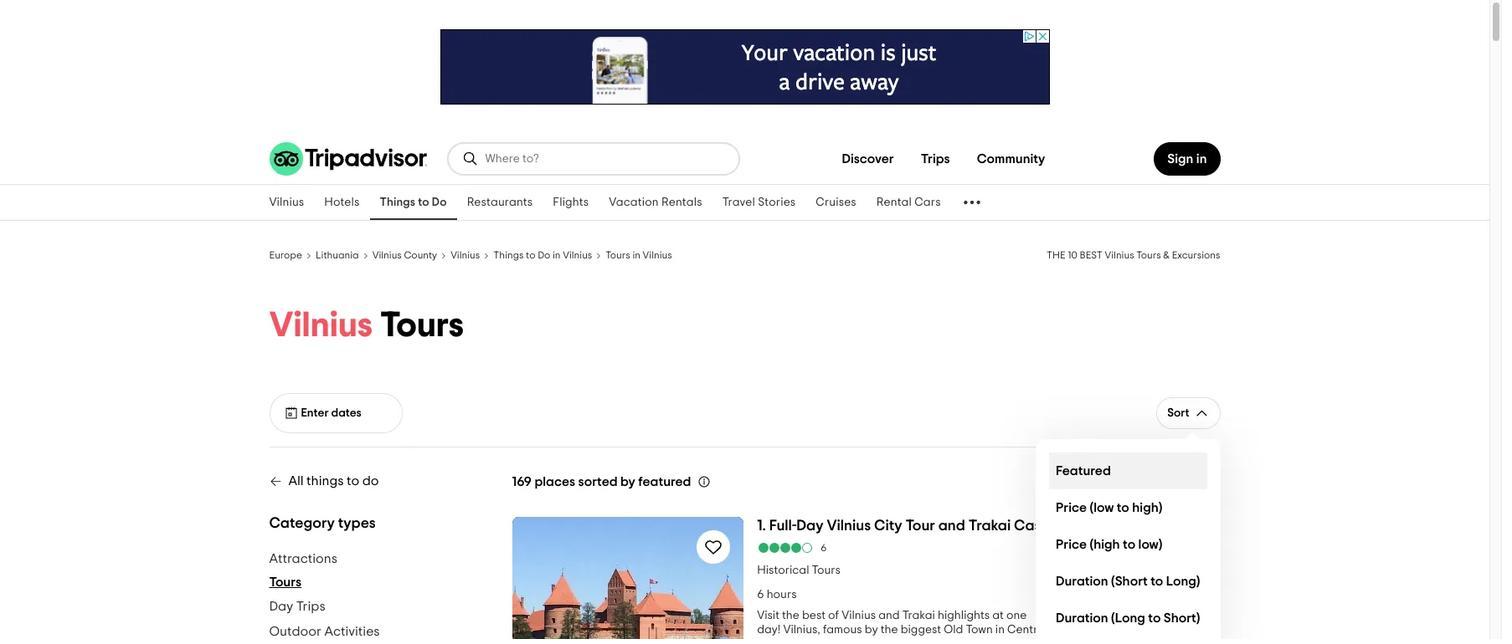 Task type: vqa. For each thing, say whether or not it's contained in the screenshot.
Clear all filters
yes



Task type: describe. For each thing, give the bounding box(es) containing it.
&
[[1163, 250, 1170, 260]]

(high
[[1090, 538, 1120, 551]]

day trips link
[[269, 595, 326, 620]]

tours right historical
[[812, 565, 841, 577]]

save to a trip image
[[704, 538, 724, 558]]

(short
[[1111, 575, 1148, 588]]

all things to do link
[[269, 475, 379, 488]]

travel stories link
[[712, 185, 806, 220]]

hotels
[[324, 197, 360, 209]]

advertisement region
[[440, 29, 1050, 105]]

the 10 best vilnius tours & excursions
[[1047, 250, 1221, 260]]

enter
[[301, 408, 329, 420]]

things to do link
[[370, 185, 457, 220]]

lithuania
[[316, 250, 359, 260]]

169 places sorted by featured
[[512, 476, 691, 489]]

restaurants
[[467, 197, 533, 209]]

town
[[966, 625, 993, 636]]

discover button
[[829, 142, 908, 176]]

clear all filters
[[1143, 476, 1221, 487]]

4.0 of 5 bubbles image
[[757, 544, 814, 554]]

$196
[[1071, 580, 1102, 595]]

sort
[[1168, 407, 1190, 419]]

long)
[[1166, 575, 1200, 588]]

category
[[269, 517, 335, 532]]

activities
[[324, 626, 380, 639]]

vilnius left county
[[372, 250, 402, 260]]

Search search field
[[485, 152, 725, 167]]

discover
[[842, 152, 894, 166]]

travel stories
[[722, 197, 796, 209]]

things to do
[[380, 197, 447, 209]]

cars
[[915, 197, 941, 209]]

enter dates
[[301, 408, 362, 420]]

in inside visit the best of vilnius and trakai highlights at one day! vilnius, famous by the biggest old town in central europe, and…
[[996, 625, 1005, 636]]

all things to do
[[288, 475, 379, 488]]

historical
[[757, 565, 809, 577]]

sorted
[[578, 476, 618, 489]]

0 vertical spatial day
[[797, 519, 824, 534]]

vacation rentals link
[[599, 185, 712, 220]]

6 for 6 hours
[[757, 590, 764, 601]]

full-
[[769, 519, 797, 534]]

stories
[[758, 197, 796, 209]]

one
[[1007, 610, 1027, 622]]

places
[[535, 476, 575, 489]]

things
[[307, 475, 344, 488]]

list box containing featured
[[1036, 440, 1221, 640]]

rental
[[877, 197, 912, 209]]

169
[[512, 476, 532, 489]]

outdoor activities
[[269, 626, 380, 639]]

to for price (low to high)
[[1117, 501, 1130, 515]]

europe
[[269, 250, 302, 260]]

tour
[[906, 519, 935, 534]]

trakai inside visit the best of vilnius and trakai highlights at one day! vilnius, famous by the biggest old town in central europe, and…
[[903, 610, 935, 622]]

the
[[1047, 250, 1066, 260]]

flights
[[553, 197, 589, 209]]

all
[[288, 475, 304, 488]]

vacation
[[609, 197, 659, 209]]

city
[[874, 519, 902, 534]]

europe link
[[269, 248, 302, 261]]

cruises link
[[806, 185, 867, 220]]

vilnius down lithuania on the left top
[[269, 308, 373, 343]]

short)
[[1164, 612, 1200, 625]]

vilnius up price (high to low)
[[1096, 519, 1141, 534]]

of
[[828, 610, 839, 622]]

excursions
[[1172, 250, 1221, 260]]

outdoor
[[269, 626, 322, 639]]

duration for duration (short to long)
[[1056, 575, 1109, 588]]

tours down county
[[380, 308, 464, 343]]

do
[[362, 475, 379, 488]]

trips button
[[908, 142, 964, 176]]

biggest
[[901, 625, 941, 636]]

historical tours
[[757, 565, 841, 577]]

vilnius county link
[[372, 248, 437, 261]]

in right 'sign'
[[1197, 152, 1207, 166]]

central
[[1007, 625, 1048, 636]]

clear all filters link
[[1143, 463, 1221, 500]]

1. full-day vilnius city tour and trakai castle from vilnius
[[757, 519, 1141, 534]]

low)
[[1139, 538, 1163, 551]]

flights link
[[543, 185, 599, 220]]

tripadvisor image
[[269, 142, 427, 176]]

dates
[[331, 408, 362, 420]]

community
[[977, 152, 1045, 166]]

trips inside button
[[921, 152, 950, 166]]

to for duration (long to short)
[[1148, 612, 1161, 625]]

lithuania link
[[316, 248, 359, 261]]

to for all things to do
[[347, 475, 359, 488]]

tours down vacation
[[606, 250, 630, 260]]

all
[[1175, 476, 1188, 487]]

day trips
[[269, 600, 326, 614]]

attractions link
[[269, 547, 338, 572]]

to for duration (short to long)
[[1151, 575, 1163, 588]]

community button
[[964, 142, 1059, 176]]



Task type: locate. For each thing, give the bounding box(es) containing it.
at
[[993, 610, 1004, 622]]

county
[[404, 250, 437, 260]]

6 link
[[757, 543, 1221, 554]]

to left long)
[[1151, 575, 1163, 588]]

do up county
[[432, 197, 447, 209]]

high)
[[1132, 501, 1163, 515]]

cruises
[[816, 197, 857, 209]]

0 vertical spatial from
[[1062, 519, 1093, 534]]

tours up day trips link
[[269, 576, 302, 590]]

1 vertical spatial duration
[[1056, 612, 1109, 625]]

day up 4.0 of 5 bubbles image
[[797, 519, 824, 534]]

1 horizontal spatial things
[[493, 250, 524, 260]]

to down restaurants link
[[526, 250, 536, 260]]

1 horizontal spatial trips
[[921, 152, 950, 166]]

duration down $196
[[1056, 612, 1109, 625]]

(long
[[1111, 612, 1146, 625]]

to for price (high to low)
[[1123, 538, 1136, 551]]

do for things to do
[[432, 197, 447, 209]]

from
[[1062, 519, 1093, 534], [1071, 565, 1095, 577]]

1 horizontal spatial vilnius link
[[451, 248, 480, 261]]

in down vacation
[[633, 250, 641, 260]]

1 vertical spatial vilnius link
[[451, 248, 480, 261]]

things to do in vilnius
[[493, 250, 592, 260]]

0 horizontal spatial 6
[[757, 590, 764, 601]]

attractions
[[269, 553, 338, 566]]

old
[[944, 625, 963, 636]]

the
[[782, 610, 800, 622]]

and right tour
[[939, 519, 965, 534]]

sign
[[1168, 152, 1194, 166]]

2 duration from the top
[[1056, 612, 1109, 625]]

0 horizontal spatial trips
[[296, 600, 326, 614]]

1 vertical spatial 6
[[757, 590, 764, 601]]

duration (short to long)
[[1056, 575, 1200, 588]]

day up outdoor
[[269, 600, 293, 614]]

best
[[802, 610, 826, 622]]

from up $196
[[1071, 565, 1095, 577]]

1 vertical spatial do
[[538, 250, 551, 260]]

price (low to high)
[[1056, 501, 1163, 515]]

price
[[1056, 501, 1087, 515], [1056, 538, 1087, 551]]

to
[[418, 197, 429, 209], [526, 250, 536, 260], [347, 475, 359, 488], [1117, 501, 1130, 515], [1123, 538, 1136, 551], [1151, 575, 1163, 588], [1148, 612, 1161, 625]]

category types
[[269, 517, 376, 532]]

vilnius
[[269, 197, 304, 209], [372, 250, 402, 260], [451, 250, 480, 260], [563, 250, 592, 260], [643, 250, 672, 260], [1105, 250, 1134, 260], [269, 308, 373, 343], [827, 519, 871, 534], [1096, 519, 1141, 534], [842, 610, 876, 622]]

to right (low on the bottom
[[1117, 501, 1130, 515]]

europe,
[[757, 639, 799, 640]]

price for price (low to high)
[[1056, 501, 1087, 515]]

1 horizontal spatial and
[[939, 519, 965, 534]]

1 vertical spatial from
[[1071, 565, 1095, 577]]

duration down the (high on the right
[[1056, 575, 1109, 588]]

things
[[380, 197, 416, 209], [493, 250, 524, 260]]

price for price (high to low)
[[1056, 538, 1087, 551]]

6 left hours
[[757, 590, 764, 601]]

1 horizontal spatial day
[[797, 519, 824, 534]]

duration for duration (long to short)
[[1056, 612, 1109, 625]]

1 horizontal spatial trakai
[[969, 519, 1011, 534]]

vilnius down flights
[[563, 250, 592, 260]]

0 horizontal spatial trakai
[[903, 610, 935, 622]]

0 vertical spatial price
[[1056, 501, 1087, 515]]

6
[[821, 544, 827, 554], [757, 590, 764, 601]]

0 vertical spatial things
[[380, 197, 416, 209]]

0 vertical spatial do
[[432, 197, 447, 209]]

price (high to low)
[[1056, 538, 1163, 551]]

duration (long to short)
[[1056, 612, 1200, 625]]

things down restaurants link
[[493, 250, 524, 260]]

6 up historical tours
[[821, 544, 827, 554]]

0 vertical spatial and
[[939, 519, 965, 534]]

trakai up the biggest
[[903, 610, 935, 622]]

hours
[[767, 590, 797, 601]]

vilnius left city
[[827, 519, 871, 534]]

things up vilnius county link
[[380, 197, 416, 209]]

to right (long
[[1148, 612, 1161, 625]]

day! vilnius,
[[757, 625, 821, 636]]

vilnius tours
[[269, 308, 464, 343]]

and up by the
[[879, 610, 900, 622]]

visit
[[757, 610, 780, 622]]

0 vertical spatial trakai
[[969, 519, 1011, 534]]

1 horizontal spatial do
[[538, 250, 551, 260]]

vilnius right county
[[451, 250, 480, 260]]

in down flights link
[[553, 250, 561, 260]]

1 vertical spatial price
[[1056, 538, 1087, 551]]

from down (low on the bottom
[[1062, 519, 1093, 534]]

trips up outdoor activities link
[[296, 600, 326, 614]]

do
[[432, 197, 447, 209], [538, 250, 551, 260]]

tours in vilnius
[[606, 250, 672, 260]]

restaurants link
[[457, 185, 543, 220]]

1 vertical spatial trips
[[296, 600, 326, 614]]

by
[[621, 476, 636, 489]]

from inside the 'from $196'
[[1071, 565, 1095, 577]]

in
[[1197, 152, 1207, 166], [553, 250, 561, 260], [633, 250, 641, 260], [996, 625, 1005, 636]]

0 horizontal spatial and
[[879, 610, 900, 622]]

vilnius inside visit the best of vilnius and trakai highlights at one day! vilnius, famous by the biggest old town in central europe, and…
[[842, 610, 876, 622]]

visit the best of vilnius and trakai highlights at one day! vilnius, famous by the biggest old town in central europe, and…
[[757, 610, 1048, 640]]

1 duration from the top
[[1056, 575, 1109, 588]]

list box
[[1036, 440, 1221, 640]]

filters
[[1191, 476, 1221, 487]]

vilnius down vacation rentals link
[[643, 250, 672, 260]]

trips up cars
[[921, 152, 950, 166]]

vilnius link
[[259, 185, 314, 220], [451, 248, 480, 261]]

vilnius link up europe link
[[259, 185, 314, 220]]

clear
[[1143, 476, 1173, 487]]

tours left &
[[1137, 250, 1161, 260]]

day
[[797, 519, 824, 534], [269, 600, 293, 614]]

and…
[[801, 639, 831, 640]]

and inside visit the best of vilnius and trakai highlights at one day! vilnius, famous by the biggest old town in central europe, and…
[[879, 610, 900, 622]]

vilnius right best
[[1105, 250, 1134, 260]]

rentals
[[662, 197, 702, 209]]

price left the (high on the right
[[1056, 538, 1087, 551]]

duration
[[1056, 575, 1109, 588], [1056, 612, 1109, 625]]

price left (low on the bottom
[[1056, 501, 1087, 515]]

things for things to do in vilnius
[[493, 250, 524, 260]]

None search field
[[448, 144, 738, 174]]

things for things to do
[[380, 197, 416, 209]]

famous
[[823, 625, 862, 636]]

vilnius link right county
[[451, 248, 480, 261]]

sort button
[[1157, 398, 1221, 430]]

1 price from the top
[[1056, 501, 1087, 515]]

travel
[[722, 197, 755, 209]]

1 vertical spatial trakai
[[903, 610, 935, 622]]

things to do in vilnius link
[[493, 248, 592, 261]]

trakai up 6 link on the right bottom
[[969, 519, 1011, 534]]

1 vertical spatial and
[[879, 610, 900, 622]]

castle
[[1014, 519, 1059, 534]]

(low
[[1090, 501, 1114, 515]]

from $196
[[1071, 565, 1102, 595]]

sign in link
[[1154, 142, 1221, 176]]

0 vertical spatial vilnius link
[[259, 185, 314, 220]]

in down at
[[996, 625, 1005, 636]]

vilnius up europe link
[[269, 197, 304, 209]]

to inside things to do in vilnius link
[[526, 250, 536, 260]]

vilnius county
[[372, 250, 437, 260]]

trips
[[921, 152, 950, 166], [296, 600, 326, 614]]

0 vertical spatial trips
[[921, 152, 950, 166]]

to left low)
[[1123, 538, 1136, 551]]

featured
[[638, 476, 691, 489]]

10
[[1068, 250, 1078, 260]]

1.
[[757, 519, 766, 534]]

do down flights link
[[538, 250, 551, 260]]

search image
[[462, 151, 479, 167]]

0 horizontal spatial day
[[269, 600, 293, 614]]

0 horizontal spatial things
[[380, 197, 416, 209]]

1 vertical spatial day
[[269, 600, 293, 614]]

to inside things to do link
[[418, 197, 429, 209]]

1 horizontal spatial 6
[[821, 544, 827, 554]]

2 price from the top
[[1056, 538, 1087, 551]]

tours
[[606, 250, 630, 260], [1137, 250, 1161, 260], [380, 308, 464, 343], [812, 565, 841, 577], [269, 576, 302, 590]]

do for things to do in vilnius
[[538, 250, 551, 260]]

rental cars
[[877, 197, 941, 209]]

vilnius up the famous
[[842, 610, 876, 622]]

best
[[1080, 250, 1103, 260]]

0 horizontal spatial do
[[432, 197, 447, 209]]

types
[[338, 517, 376, 532]]

0 vertical spatial 6
[[821, 544, 827, 554]]

1 vertical spatial things
[[493, 250, 524, 260]]

6 for 6
[[821, 544, 827, 554]]

0 horizontal spatial vilnius link
[[259, 185, 314, 220]]

to left the do
[[347, 475, 359, 488]]

hotels link
[[314, 185, 370, 220]]

0 vertical spatial duration
[[1056, 575, 1109, 588]]

to up county
[[418, 197, 429, 209]]

enter dates button
[[269, 394, 402, 434]]



